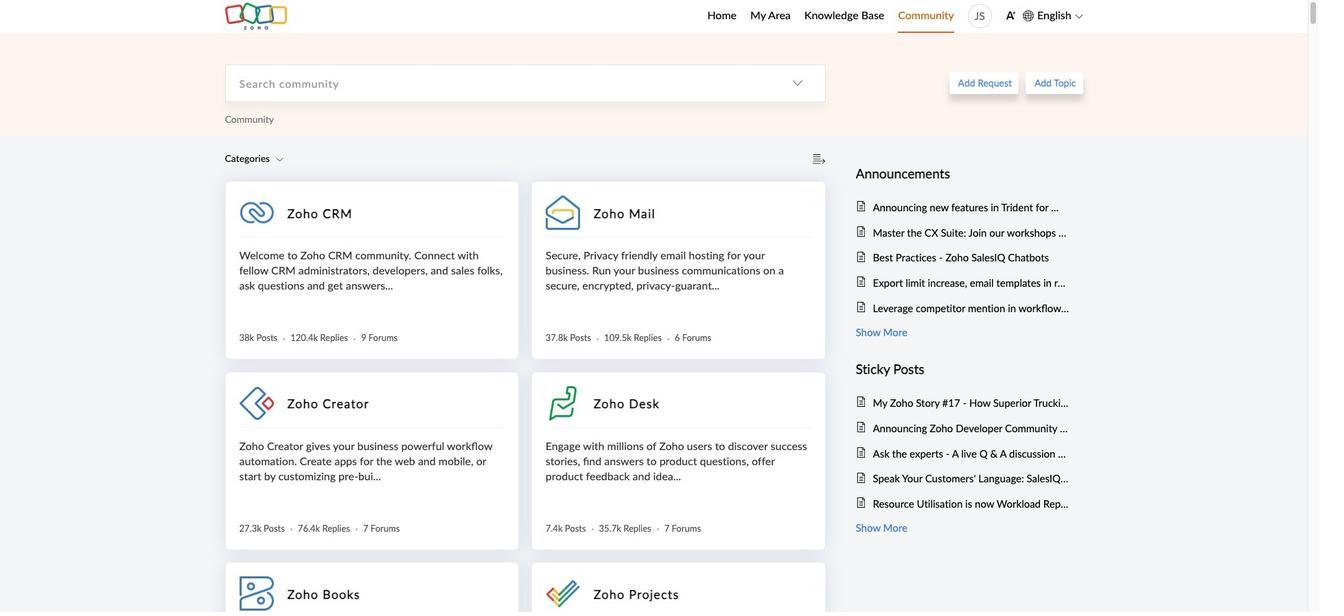 Task type: vqa. For each thing, say whether or not it's contained in the screenshot.
Search community field
yes



Task type: describe. For each thing, give the bounding box(es) containing it.
user preference element
[[1006, 6, 1016, 27]]

0 horizontal spatial choose category element
[[225, 152, 283, 165]]

1 heading from the top
[[856, 163, 1070, 184]]

choose languages element
[[1023, 7, 1084, 24]]

user preference image
[[1006, 10, 1016, 21]]

Search community  field
[[226, 65, 770, 101]]



Task type: locate. For each thing, give the bounding box(es) containing it.
choose category image
[[276, 156, 283, 164]]

choose category element
[[770, 65, 825, 101], [225, 152, 283, 165]]

0 vertical spatial choose category element
[[770, 65, 825, 101]]

choose category image
[[792, 78, 803, 89]]

1 vertical spatial choose category element
[[225, 152, 283, 165]]

heading
[[856, 163, 1070, 184], [856, 359, 1070, 380]]

0 vertical spatial heading
[[856, 163, 1070, 184]]

1 horizontal spatial choose category element
[[770, 65, 825, 101]]

1 vertical spatial heading
[[856, 359, 1070, 380]]

2 heading from the top
[[856, 359, 1070, 380]]

reader view image
[[812, 153, 826, 167]]



